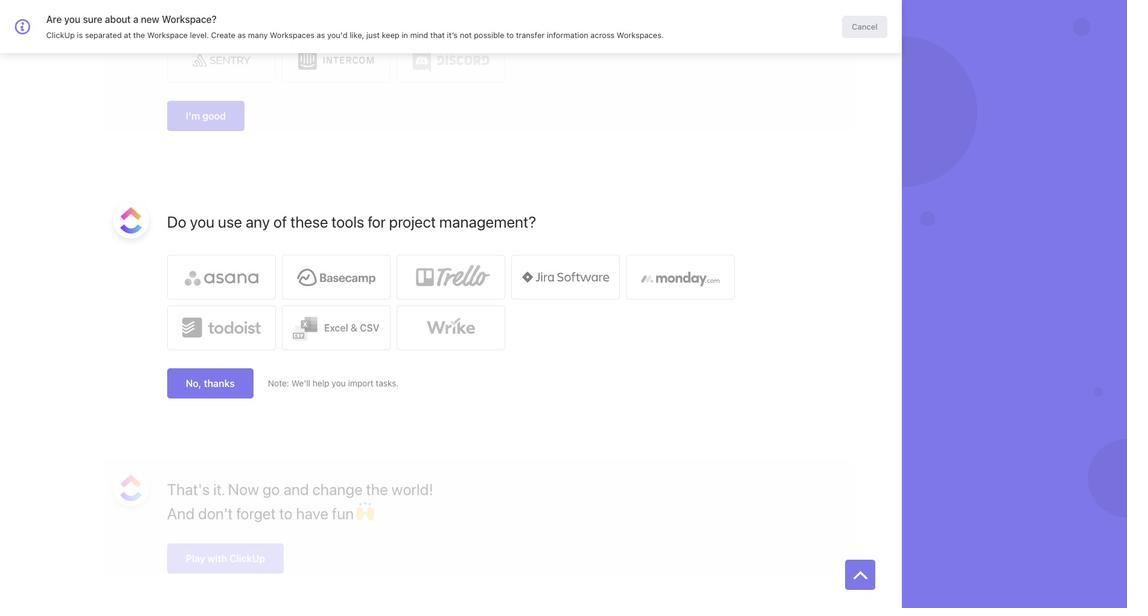 Task type: vqa. For each thing, say whether or not it's contained in the screenshot.
the Search at the right top of the page
no



Task type: locate. For each thing, give the bounding box(es) containing it.
good
[[203, 111, 226, 121]]

1 vertical spatial clickup logo image
[[120, 475, 142, 501]]

note:
[[268, 378, 289, 388]]

1 horizontal spatial to
[[507, 30, 514, 40]]

are
[[46, 14, 62, 25]]

2 clickup logo image from the top
[[120, 475, 142, 501]]

0 vertical spatial the
[[133, 30, 145, 40]]

clickup logo image left 'that's'
[[120, 475, 142, 501]]

help
[[313, 378, 330, 388]]

excel & csv
[[324, 323, 380, 334]]

the left world!
[[366, 480, 388, 498]]

are you sure about a new workspace? clickup is separated at the workspace level. create as many workspaces as you'd like, just keep in mind that it's not possible to transfer information across workspaces.
[[46, 14, 664, 40]]

&
[[351, 323, 358, 334]]

these
[[291, 213, 328, 231]]

for
[[368, 213, 386, 231]]

clickup logo image
[[120, 207, 142, 234], [120, 475, 142, 501]]

1 clickup logo image from the top
[[120, 207, 142, 234]]

0 vertical spatial clickup logo image
[[120, 207, 142, 234]]

2 horizontal spatial you
[[332, 378, 346, 388]]

information
[[547, 30, 589, 40]]

1 vertical spatial to
[[279, 504, 293, 523]]

do you use any of these tools for project management?
[[167, 213, 537, 231]]

0 horizontal spatial to
[[279, 504, 293, 523]]

as
[[238, 30, 246, 40], [317, 30, 325, 40]]

have
[[296, 504, 329, 523]]

0 horizontal spatial you
[[64, 14, 80, 25]]

i'm
[[186, 111, 200, 121]]

it.
[[213, 480, 225, 498]]

0 vertical spatial to
[[507, 30, 514, 40]]

now
[[228, 480, 259, 498]]

1 vertical spatial the
[[366, 480, 388, 498]]

no, thanks
[[186, 378, 235, 389]]

0 vertical spatial you
[[64, 14, 80, 25]]

0 horizontal spatial the
[[133, 30, 145, 40]]

about
[[105, 14, 131, 25]]

to down and
[[279, 504, 293, 523]]

you right 'help'
[[332, 378, 346, 388]]

workspace?
[[162, 14, 217, 25]]

as left many at the left top of page
[[238, 30, 246, 40]]

in
[[402, 30, 408, 40]]

1 vertical spatial you
[[190, 213, 215, 231]]

you right do
[[190, 213, 215, 231]]

don't
[[198, 504, 233, 523]]

the
[[133, 30, 145, 40], [366, 480, 388, 498]]

you inside are you sure about a new workspace? clickup is separated at the workspace level. create as many workspaces as you'd like, just keep in mind that it's not possible to transfer information across workspaces.
[[64, 14, 80, 25]]

project
[[389, 213, 436, 231]]

as left you'd
[[317, 30, 325, 40]]

sure
[[83, 14, 103, 25]]

possible
[[474, 30, 505, 40]]

you
[[64, 14, 80, 25], [190, 213, 215, 231], [332, 378, 346, 388]]

at
[[124, 30, 131, 40]]

clickup logo image for that's it. now go and change the world!
[[120, 475, 142, 501]]

i'm good
[[186, 111, 226, 121]]

fun
[[332, 504, 354, 523]]

transfer
[[516, 30, 545, 40]]

cancel
[[860, 11, 889, 22], [853, 21, 878, 31]]

to left transfer
[[507, 30, 514, 40]]

you for do
[[190, 213, 215, 231]]

the right at at the top of page
[[133, 30, 145, 40]]

tools
[[332, 213, 365, 231]]

0 horizontal spatial as
[[238, 30, 246, 40]]

to inside are you sure about a new workspace? clickup is separated at the workspace level. create as many workspaces as you'd like, just keep in mind that it's not possible to transfer information across workspaces.
[[507, 30, 514, 40]]

not
[[460, 30, 472, 40]]

just
[[367, 30, 380, 40]]

do
[[167, 213, 187, 231]]

1 horizontal spatial you
[[190, 213, 215, 231]]

it's
[[447, 30, 458, 40]]

and
[[284, 480, 309, 498]]

and
[[167, 504, 195, 523]]

you up is
[[64, 14, 80, 25]]

that's it. now go and change the world!
[[167, 480, 434, 498]]

to
[[507, 30, 514, 40], [279, 504, 293, 523]]

clickup logo image left do
[[120, 207, 142, 234]]

keep
[[382, 30, 400, 40]]

1 horizontal spatial as
[[317, 30, 325, 40]]



Task type: describe. For each thing, give the bounding box(es) containing it.
and don't forget to have fun
[[167, 504, 354, 523]]

csv
[[360, 323, 380, 334]]

is
[[77, 30, 83, 40]]

go
[[263, 480, 280, 498]]

workspaces
[[270, 30, 315, 40]]

import
[[348, 378, 374, 388]]

that
[[431, 30, 445, 40]]

2 vertical spatial you
[[332, 378, 346, 388]]

no, thanks button
[[167, 369, 254, 399]]

note: we'll help you import tasks.
[[268, 378, 399, 388]]

any
[[246, 213, 270, 231]]

a
[[133, 14, 139, 25]]

you'd
[[328, 30, 348, 40]]

new
[[141, 14, 159, 25]]

like,
[[350, 30, 365, 40]]

forget
[[236, 504, 276, 523]]

workspaces.
[[617, 30, 664, 40]]

the inside are you sure about a new workspace? clickup is separated at the workspace level. create as many workspaces as you'd like, just keep in mind that it's not possible to transfer information across workspaces.
[[133, 30, 145, 40]]

many
[[248, 30, 268, 40]]

we'll
[[292, 378, 311, 388]]

across
[[591, 30, 615, 40]]

2 as from the left
[[317, 30, 325, 40]]

of
[[274, 213, 287, 231]]

use
[[218, 213, 242, 231]]

i'm good button
[[167, 101, 245, 131]]

1 as from the left
[[238, 30, 246, 40]]

clickup logo image for do you use any of these tools for project management?
[[120, 207, 142, 234]]

level.
[[190, 30, 209, 40]]

management?
[[440, 213, 537, 231]]

1 horizontal spatial the
[[366, 480, 388, 498]]

you for are
[[64, 14, 80, 25]]

tasks.
[[376, 378, 399, 388]]

change
[[313, 480, 363, 498]]

create
[[211, 30, 236, 40]]

that's
[[167, 480, 210, 498]]

no,
[[186, 378, 202, 389]]

clickup
[[46, 30, 75, 40]]

thanks
[[204, 378, 235, 389]]

mind
[[411, 30, 429, 40]]

world!
[[392, 480, 434, 498]]

workspace
[[147, 30, 188, 40]]

separated
[[85, 30, 122, 40]]

excel & csv link
[[282, 306, 391, 350]]

excel
[[324, 323, 348, 334]]



